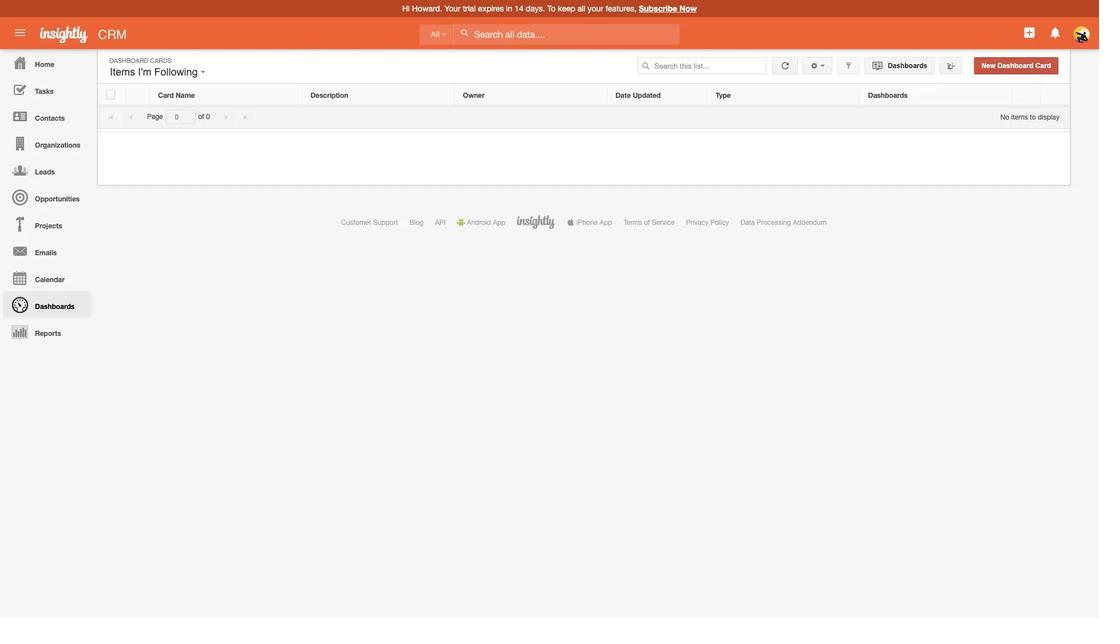 Task type: locate. For each thing, give the bounding box(es) containing it.
0 horizontal spatial card
[[158, 91, 174, 99]]

all
[[577, 4, 585, 13]]

1 vertical spatial dashboards link
[[3, 291, 92, 318]]

privacy
[[686, 218, 709, 226]]

1 horizontal spatial app
[[600, 218, 612, 226]]

keep
[[558, 4, 575, 13]]

policy
[[710, 218, 729, 226]]

all
[[431, 30, 440, 39]]

row
[[98, 84, 1069, 106]]

1 vertical spatial dashboards
[[868, 91, 908, 99]]

0 vertical spatial card
[[1035, 62, 1051, 70]]

android app link
[[457, 218, 505, 226]]

dashboards link
[[865, 57, 935, 74], [3, 291, 92, 318]]

data processing addendum link
[[740, 218, 827, 226]]

no
[[1000, 113, 1009, 121]]

cards
[[150, 57, 172, 64]]

card down notifications icon
[[1035, 62, 1051, 70]]

dashboards link down calendar
[[3, 291, 92, 318]]

of left 0
[[198, 113, 204, 121]]

0 vertical spatial of
[[198, 113, 204, 121]]

display
[[1038, 113, 1060, 121]]

organizations
[[35, 141, 80, 149]]

app for android app
[[493, 218, 505, 226]]

no items to display
[[1000, 113, 1060, 121]]

hi howard. your trial expires in 14 days. to keep all your features, subscribe now
[[402, 4, 697, 13]]

iphone app
[[576, 218, 612, 226]]

to
[[1030, 113, 1036, 121]]

iphone app link
[[567, 218, 612, 226]]

projects
[[35, 222, 62, 230]]

tasks
[[35, 87, 54, 95]]

processing
[[757, 218, 791, 226]]

app right iphone
[[600, 218, 612, 226]]

data
[[740, 218, 755, 226]]

addendum
[[793, 218, 827, 226]]

1 vertical spatial card
[[158, 91, 174, 99]]

card left the name
[[158, 91, 174, 99]]

2 app from the left
[[600, 218, 612, 226]]

dashboards link left show sidebar icon
[[865, 57, 935, 74]]

all link
[[419, 24, 454, 45]]

features,
[[606, 4, 637, 13]]

None checkbox
[[106, 90, 115, 99]]

support
[[373, 218, 398, 226]]

projects link
[[3, 211, 92, 238]]

blog
[[409, 218, 424, 226]]

app right android
[[493, 218, 505, 226]]

reports link
[[3, 318, 92, 345]]

white image
[[460, 29, 468, 37]]

description
[[310, 91, 348, 99]]

1 app from the left
[[493, 218, 505, 226]]

updated
[[633, 91, 661, 99]]

1 horizontal spatial dashboard
[[997, 62, 1033, 70]]

date updated
[[615, 91, 661, 99]]

search image
[[642, 62, 650, 70]]

0 vertical spatial dashboards link
[[865, 57, 935, 74]]

navigation containing home
[[0, 49, 92, 345]]

14
[[515, 4, 523, 13]]

of right terms at the top
[[644, 218, 650, 226]]

items i'm following button
[[107, 64, 208, 81]]

dashboard right new
[[997, 62, 1033, 70]]

hi
[[402, 4, 410, 13]]

privacy policy link
[[686, 218, 729, 226]]

0 horizontal spatial dashboard
[[109, 57, 148, 64]]

new dashboard card
[[981, 62, 1051, 70]]

tasks link
[[3, 76, 92, 103]]

1 horizontal spatial card
[[1035, 62, 1051, 70]]

row containing card name
[[98, 84, 1069, 106]]

expires
[[478, 4, 504, 13]]

app
[[493, 218, 505, 226], [600, 218, 612, 226]]

opportunities
[[35, 195, 80, 203]]

i'm
[[138, 66, 151, 78]]

date
[[615, 91, 631, 99]]

in
[[506, 4, 512, 13]]

terms
[[624, 218, 642, 226]]

reports
[[35, 329, 61, 337]]

android app
[[467, 218, 505, 226]]

dashboard up "items"
[[109, 57, 148, 64]]

subscribe now link
[[639, 4, 697, 13]]

subscribe
[[639, 4, 677, 13]]

1 horizontal spatial of
[[644, 218, 650, 226]]

iphone
[[576, 218, 598, 226]]

to
[[547, 4, 556, 13]]

blog link
[[409, 218, 424, 226]]

0
[[206, 113, 210, 121]]

app for iphone app
[[600, 218, 612, 226]]

opportunities link
[[3, 184, 92, 211]]

card
[[1035, 62, 1051, 70], [158, 91, 174, 99]]

dashboard
[[109, 57, 148, 64], [997, 62, 1033, 70]]

of
[[198, 113, 204, 121], [644, 218, 650, 226]]

navigation
[[0, 49, 92, 345]]

dashboards
[[886, 62, 927, 70], [868, 91, 908, 99], [35, 302, 75, 310]]

0 horizontal spatial app
[[493, 218, 505, 226]]

android
[[467, 218, 491, 226]]

customer
[[341, 218, 371, 226]]



Task type: describe. For each thing, give the bounding box(es) containing it.
service
[[652, 218, 675, 226]]

data processing addendum
[[740, 218, 827, 226]]

following
[[154, 66, 198, 78]]

customer support link
[[341, 218, 398, 226]]

of 0
[[198, 113, 210, 121]]

1 horizontal spatial dashboards link
[[865, 57, 935, 74]]

notifications image
[[1048, 26, 1062, 39]]

now
[[679, 4, 697, 13]]

Search all data.... text field
[[454, 24, 680, 45]]

contacts link
[[3, 103, 92, 130]]

2 vertical spatial dashboards
[[35, 302, 75, 310]]

0 vertical spatial dashboards
[[886, 62, 927, 70]]

days.
[[526, 4, 545, 13]]

leads link
[[3, 157, 92, 184]]

home
[[35, 60, 54, 68]]

api
[[435, 218, 446, 226]]

customer support
[[341, 218, 398, 226]]

show sidebar image
[[947, 62, 955, 70]]

items
[[1011, 113, 1028, 121]]

terms of service link
[[624, 218, 675, 226]]

howard.
[[412, 4, 442, 13]]

items i'm following
[[110, 66, 201, 78]]

contacts
[[35, 114, 65, 122]]

type
[[716, 91, 731, 99]]

calendar link
[[3, 264, 92, 291]]

dashboard cards
[[109, 57, 172, 64]]

Search this list... text field
[[638, 57, 767, 74]]

new
[[981, 62, 996, 70]]

emails
[[35, 248, 57, 256]]

leads
[[35, 168, 55, 176]]

your
[[444, 4, 461, 13]]

api link
[[435, 218, 446, 226]]

refresh list image
[[780, 62, 791, 70]]

new dashboard card link
[[974, 57, 1058, 74]]

0 horizontal spatial of
[[198, 113, 204, 121]]

terms of service
[[624, 218, 675, 226]]

items
[[110, 66, 135, 78]]

name
[[176, 91, 195, 99]]

calendar
[[35, 275, 65, 283]]

organizations link
[[3, 130, 92, 157]]

show list view filters image
[[844, 62, 852, 70]]

trial
[[463, 4, 476, 13]]

home link
[[3, 49, 92, 76]]

0 horizontal spatial dashboards link
[[3, 291, 92, 318]]

crm
[[98, 27, 127, 41]]

1 vertical spatial of
[[644, 218, 650, 226]]

privacy policy
[[686, 218, 729, 226]]

your
[[588, 4, 603, 13]]

emails link
[[3, 238, 92, 264]]

card name
[[158, 91, 195, 99]]

owner
[[463, 91, 485, 99]]

page
[[147, 113, 163, 121]]

cog image
[[810, 62, 818, 70]]



Task type: vqa. For each thing, say whether or not it's contained in the screenshot.
Sales Pipeline Weighted link
no



